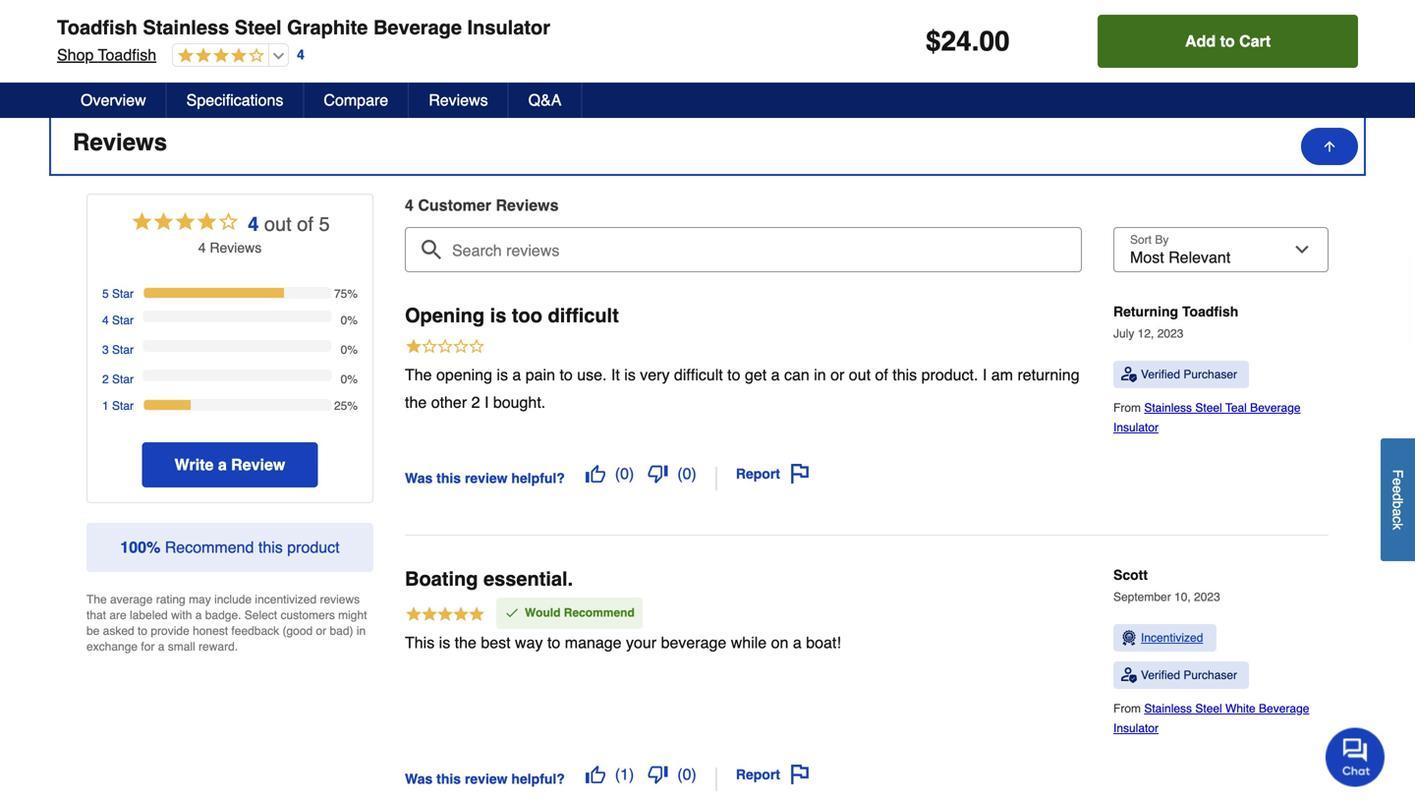 Task type: vqa. For each thing, say whether or not it's contained in the screenshot.
"75%"
yes



Task type: describe. For each thing, give the bounding box(es) containing it.
honest
[[193, 625, 228, 638]]

1 verified purchaser from the top
[[1142, 368, 1238, 382]]

manage
[[565, 634, 622, 652]]

0 vertical spatial beverage
[[374, 16, 462, 39]]

f e e d b a c k
[[1391, 470, 1407, 530]]

very
[[640, 366, 670, 384]]

provide
[[151, 625, 190, 638]]

flag image
[[791, 765, 810, 785]]

4 customer review s
[[405, 196, 559, 215]]

customer
[[418, 196, 492, 215]]

0% for 3 star
[[341, 343, 358, 357]]

75%
[[334, 287, 358, 301]]

steel for stainless steel white beverage insulator
[[1196, 702, 1223, 716]]

overview button
[[61, 83, 167, 118]]

steel for stainless steel teal beverage insulator
[[1196, 401, 1223, 415]]

0 for boating essential.
[[683, 766, 692, 784]]

%
[[147, 538, 161, 557]]

product.
[[922, 366, 979, 384]]

stainless steel teal beverage insulator
[[1114, 401, 1301, 435]]

1 vertical spatial 5
[[102, 287, 109, 301]]

this is the best way to manage your beverage while on a boat!
[[405, 634, 841, 652]]

is right it on the left top of page
[[625, 366, 636, 384]]

bought.
[[493, 393, 546, 412]]

was this review helpful? for essential.
[[405, 771, 565, 787]]

0 vertical spatial s
[[550, 196, 559, 215]]

too
[[512, 304, 543, 327]]

essential.
[[484, 568, 573, 591]]

beverage for stainless steel white beverage insulator
[[1260, 702, 1310, 716]]

s inside "4 out of 5 4 review s"
[[255, 240, 262, 256]]

customers
[[281, 609, 335, 623]]

average
[[110, 593, 153, 607]]

other
[[431, 393, 467, 412]]

get
[[745, 366, 767, 384]]

feedback
[[231, 625, 279, 638]]

( for thumb up icon
[[615, 465, 621, 483]]

stainless steel teal beverage insulator link
[[1114, 401, 1301, 435]]

be
[[87, 625, 100, 638]]

incentivised review icon image
[[1122, 630, 1138, 646]]

checkmark image
[[504, 605, 520, 621]]

( 0 ) right thumb up icon
[[615, 465, 635, 483]]

1 vertical spatial i
[[485, 393, 489, 412]]

a left pain
[[513, 366, 521, 384]]

of inside "4 out of 5 4 review s"
[[297, 213, 314, 236]]

specifications button
[[167, 83, 304, 118]]

24
[[942, 26, 972, 57]]

would
[[525, 606, 561, 620]]

this
[[405, 634, 435, 652]]

of inside the opening is a pain to use. it is very difficult to get a can in or out of this product. i am returning the other 2 i bought.
[[876, 366, 889, 384]]

select
[[245, 609, 277, 623]]

best
[[481, 634, 511, 652]]

to left use. at top left
[[560, 366, 573, 384]]

0 vertical spatial 4 stars image
[[173, 47, 265, 65]]

stainless for stainless steel teal beverage insulator
[[1145, 401, 1193, 415]]

or inside the average rating may include incentivized reviews that are labeled with a badge. select customers might be asked to provide honest feedback (good or bad) in exchange for a small reward.
[[316, 625, 327, 638]]

am
[[992, 366, 1014, 384]]

reward.
[[199, 640, 238, 654]]

chevron down image
[[1323, 55, 1343, 75]]

1 horizontal spatial recommend
[[564, 606, 635, 620]]

that
[[87, 609, 106, 623]]

2 purchaser from the top
[[1184, 669, 1238, 683]]

small
[[168, 640, 195, 654]]

july
[[1114, 327, 1135, 341]]

0 vertical spatial compare
[[73, 51, 175, 78]]

write
[[175, 456, 214, 474]]

white
[[1226, 702, 1256, 716]]

(good
[[283, 625, 313, 638]]

1 star image
[[405, 337, 486, 359]]

out inside the opening is a pain to use. it is very difficult to get a can in or out of this product. i am returning the other 2 i bought.
[[849, 366, 871, 384]]

1 verified purchaser icon image from the top
[[1122, 367, 1138, 383]]

b
[[1391, 501, 1407, 509]]

on
[[772, 634, 789, 652]]

incentivized
[[255, 593, 317, 607]]

incentivized
[[1142, 631, 1204, 645]]

product
[[287, 538, 340, 557]]

1 vertical spatial the
[[455, 634, 477, 652]]

chevron up image
[[1323, 133, 1343, 153]]

0 vertical spatial 2
[[102, 373, 109, 387]]

badge.
[[205, 609, 241, 623]]

this inside the opening is a pain to use. it is very difficult to get a can in or out of this product. i am returning the other 2 i bought.
[[893, 366, 918, 384]]

shop toadfish
[[57, 46, 156, 64]]

100 % recommend this product
[[120, 538, 340, 557]]

use.
[[577, 366, 607, 384]]

k
[[1391, 523, 1407, 530]]

f e e d b a c k button
[[1381, 438, 1416, 561]]

5 inside "4 out of 5 4 review s"
[[319, 213, 330, 236]]

q&a
[[529, 91, 562, 109]]

0 vertical spatial recommend
[[165, 538, 254, 557]]

1 horizontal spatial 1
[[621, 766, 629, 784]]

a down 'may' on the bottom
[[195, 609, 202, 623]]

toadfish for shop
[[98, 46, 156, 64]]

it
[[612, 366, 620, 384]]

review for a
[[231, 456, 285, 474]]

from for stainless steel white beverage insulator
[[1114, 702, 1145, 716]]

review for is
[[465, 470, 508, 486]]

overview
[[81, 91, 146, 109]]

might
[[338, 609, 367, 623]]

4 star
[[102, 314, 134, 328]]

1 e from the top
[[1391, 478, 1407, 486]]

1 vertical spatial reviews
[[73, 129, 167, 156]]

opening
[[405, 304, 485, 327]]

the opening is a pain to use. it is very difficult to get a can in or out of this product. i am returning the other 2 i bought.
[[405, 366, 1080, 412]]

4 for star
[[102, 314, 109, 328]]

opening is too difficult
[[405, 304, 619, 327]]

a right get
[[772, 366, 780, 384]]

1 vertical spatial 4 stars image
[[130, 210, 240, 238]]

way
[[515, 634, 543, 652]]

4 for customer
[[405, 196, 414, 215]]

4 out of 5 4 review s
[[198, 213, 330, 256]]

write a review button
[[142, 443, 318, 488]]

report button for opening is too difficult
[[729, 457, 817, 491]]

report button for boating essential.
[[729, 758, 817, 792]]

1 verified from the top
[[1142, 368, 1181, 382]]

f
[[1391, 470, 1407, 478]]

in inside the opening is a pain to use. it is very difficult to get a can in or out of this product. i am returning the other 2 i bought.
[[814, 366, 827, 384]]

can
[[785, 366, 810, 384]]

a inside button
[[218, 456, 227, 474]]

$
[[926, 26, 942, 57]]

add to cart
[[1186, 32, 1272, 50]]

insulator for stainless steel teal beverage insulator
[[1114, 421, 1159, 435]]

thumb down image
[[648, 765, 668, 785]]

or inside the opening is a pain to use. it is very difficult to get a can in or out of this product. i am returning the other 2 i bought.
[[831, 366, 845, 384]]

boating
[[405, 568, 478, 591]]

include
[[214, 593, 252, 607]]

4 for out
[[248, 213, 259, 236]]

arrow up image
[[1322, 139, 1338, 154]]

september
[[1114, 591, 1172, 604]]

0 vertical spatial i
[[983, 366, 988, 384]]

out inside "4 out of 5 4 review s"
[[264, 213, 292, 236]]

the average rating may include incentivized reviews that are labeled with a badge. select customers might be asked to provide honest feedback (good or bad) in exchange for a small reward.
[[87, 593, 367, 654]]

d
[[1391, 493, 1407, 501]]

2 verified from the top
[[1142, 669, 1181, 683]]

report for boating essential.
[[736, 767, 781, 783]]

the for the average rating may include incentivized reviews that are labeled with a badge. select customers might be asked to provide honest feedback (good or bad) in exchange for a small reward.
[[87, 593, 107, 607]]

star for 3 star
[[112, 343, 134, 357]]

( for thumb up image
[[615, 766, 621, 784]]

chat invite button image
[[1326, 727, 1386, 787]]

is right this
[[439, 634, 451, 652]]



Task type: locate. For each thing, give the bounding box(es) containing it.
) for thumb up icon
[[629, 465, 635, 483]]

1 horizontal spatial out
[[849, 366, 871, 384]]

1 vertical spatial verified purchaser
[[1142, 669, 1238, 683]]

scott september 10, 2023
[[1114, 567, 1221, 604]]

0 right thumb down icon
[[683, 465, 692, 483]]

are
[[109, 609, 127, 623]]

returning
[[1018, 366, 1080, 384]]

1 vertical spatial 0%
[[341, 343, 358, 357]]

2 vertical spatial beverage
[[1260, 702, 1310, 716]]

0 vertical spatial insulator
[[468, 16, 551, 39]]

1 vertical spatial out
[[849, 366, 871, 384]]

0 vertical spatial out
[[264, 213, 292, 236]]

1 vertical spatial review
[[465, 771, 508, 787]]

review for customer
[[496, 196, 550, 215]]

1 was from the top
[[405, 470, 433, 486]]

difficult inside the opening is a pain to use. it is very difficult to get a can in or out of this product. i am returning the other 2 i bought.
[[674, 366, 723, 384]]

0 horizontal spatial or
[[316, 625, 327, 638]]

1 horizontal spatial reviews
[[429, 91, 488, 109]]

25%
[[334, 399, 358, 413]]

2 verified purchaser icon image from the top
[[1122, 668, 1138, 684]]

s
[[550, 196, 559, 215], [255, 240, 262, 256]]

reviews down the overview button
[[73, 129, 167, 156]]

thumb down image
[[648, 464, 668, 484]]

beverage right graphite
[[374, 16, 462, 39]]

0 vertical spatial stainless
[[143, 16, 229, 39]]

1 vertical spatial insulator
[[1114, 421, 1159, 435]]

0 vertical spatial helpful?
[[512, 470, 565, 486]]

reviews left q&a
[[429, 91, 488, 109]]

2 vertical spatial stainless
[[1145, 702, 1193, 716]]

was
[[405, 470, 433, 486], [405, 771, 433, 787]]

( 0 ) for opening is too difficult
[[678, 465, 697, 483]]

or right can
[[831, 366, 845, 384]]

0 horizontal spatial 2023
[[1158, 327, 1184, 341]]

1 vertical spatial helpful?
[[512, 771, 565, 787]]

2 right other
[[472, 393, 480, 412]]

0 vertical spatial verified purchaser icon image
[[1122, 367, 1138, 383]]

1 vertical spatial recommend
[[564, 606, 635, 620]]

( right thumb up image
[[615, 766, 621, 784]]

1 horizontal spatial difficult
[[674, 366, 723, 384]]

boat!
[[807, 634, 841, 652]]

to left get
[[728, 366, 741, 384]]

was for opening is too difficult
[[405, 470, 433, 486]]

stainless up shop toadfish
[[143, 16, 229, 39]]

1 vertical spatial from
[[1114, 702, 1145, 716]]

the left the best
[[455, 634, 477, 652]]

0 vertical spatial verified purchaser
[[1142, 368, 1238, 382]]

1 was this review helpful? from the top
[[405, 470, 565, 486]]

beverage right white
[[1260, 702, 1310, 716]]

0 vertical spatial difficult
[[548, 304, 619, 327]]

review for essential.
[[465, 771, 508, 787]]

stainless down "incentivized"
[[1145, 702, 1193, 716]]

0 vertical spatial from
[[1114, 401, 1145, 415]]

(
[[615, 465, 621, 483], [678, 465, 683, 483], [615, 766, 621, 784], [678, 766, 683, 784]]

0 vertical spatial 5
[[319, 213, 330, 236]]

1 star
[[102, 399, 134, 413]]

insulator up q&a
[[468, 16, 551, 39]]

steel inside stainless steel white beverage insulator
[[1196, 702, 1223, 716]]

( for thumb down image
[[678, 766, 683, 784]]

thumb up image
[[586, 464, 605, 484]]

is left too on the left top
[[490, 304, 507, 327]]

0 horizontal spatial reviews
[[73, 129, 167, 156]]

0 horizontal spatial of
[[297, 213, 314, 236]]

verified purchaser
[[1142, 368, 1238, 382], [1142, 669, 1238, 683]]

is up the bought.
[[497, 366, 508, 384]]

5
[[319, 213, 330, 236], [102, 287, 109, 301]]

2 report from the top
[[736, 767, 781, 783]]

1 star from the top
[[112, 287, 134, 301]]

1 report from the top
[[736, 466, 781, 482]]

insulator down 12,
[[1114, 421, 1159, 435]]

the for the opening is a pain to use. it is very difficult to get a can in or out of this product. i am returning the other 2 i bought.
[[405, 366, 432, 384]]

difficult right too on the left top
[[548, 304, 619, 327]]

labeled
[[130, 609, 168, 623]]

in inside the average rating may include incentivized reviews that are labeled with a badge. select customers might be asked to provide honest feedback (good or bad) in exchange for a small reward.
[[357, 625, 366, 638]]

2 star
[[102, 373, 134, 387]]

3
[[102, 343, 109, 357]]

2 was this review helpful? from the top
[[405, 771, 565, 787]]

a right on
[[793, 634, 802, 652]]

12,
[[1138, 327, 1155, 341]]

5 stars image
[[405, 605, 486, 626]]

2 vertical spatial insulator
[[1114, 722, 1159, 736]]

to inside the average rating may include incentivized reviews that are labeled with a badge. select customers might be asked to provide honest feedback (good or bad) in exchange for a small reward.
[[138, 625, 148, 638]]

q&a button
[[509, 83, 583, 118]]

1 vertical spatial s
[[255, 240, 262, 256]]

1 vertical spatial beverage
[[1251, 401, 1301, 415]]

toadfish right returning
[[1183, 304, 1239, 320]]

1 vertical spatial was
[[405, 771, 433, 787]]

e up the d
[[1391, 478, 1407, 486]]

stainless steel white beverage insulator
[[1114, 702, 1310, 736]]

1 horizontal spatial in
[[814, 366, 827, 384]]

star
[[112, 287, 134, 301], [112, 314, 134, 328], [112, 343, 134, 357], [112, 373, 134, 387], [112, 399, 134, 413]]

e
[[1391, 478, 1407, 486], [1391, 486, 1407, 493]]

1 horizontal spatial compare
[[324, 91, 389, 109]]

rating
[[156, 593, 186, 607]]

beverage inside stainless steel white beverage insulator
[[1260, 702, 1310, 716]]

) right thumb down icon
[[692, 465, 697, 483]]

from down "incentivised review icon"
[[1114, 702, 1145, 716]]

00
[[980, 26, 1010, 57]]

0 vertical spatial purchaser
[[1184, 368, 1238, 382]]

difficult right very
[[674, 366, 723, 384]]

steel left teal
[[1196, 401, 1223, 415]]

( 0 ) right thumb down icon
[[678, 465, 697, 483]]

exchange
[[87, 640, 138, 654]]

2 e from the top
[[1391, 486, 1407, 493]]

0 vertical spatial 2023
[[1158, 327, 1184, 341]]

from down july
[[1114, 401, 1145, 415]]

2023 inside returning toadfish july 12, 2023
[[1158, 327, 1184, 341]]

report left flag icon
[[736, 466, 781, 482]]

scott
[[1114, 567, 1148, 583]]

2 inside the opening is a pain to use. it is very difficult to get a can in or out of this product. i am returning the other 2 i bought.
[[472, 393, 480, 412]]

verified down "incentivized"
[[1142, 669, 1181, 683]]

1 vertical spatial in
[[357, 625, 366, 638]]

0 vertical spatial review
[[465, 470, 508, 486]]

star for 1 star
[[112, 399, 134, 413]]

) for thumb down icon
[[692, 465, 697, 483]]

2 from from the top
[[1114, 702, 1145, 716]]

1 horizontal spatial i
[[983, 366, 988, 384]]

1 vertical spatial difficult
[[674, 366, 723, 384]]

verified purchaser icon image down july
[[1122, 367, 1138, 383]]

( 0 ) for boating essential.
[[678, 766, 697, 784]]

helpful? for essential.
[[512, 771, 565, 787]]

( right thumb down image
[[678, 766, 683, 784]]

from for stainless steel teal beverage insulator
[[1114, 401, 1145, 415]]

0
[[621, 465, 629, 483], [683, 465, 692, 483], [683, 766, 692, 784]]

review inside "4 out of 5 4 review s"
[[210, 240, 255, 256]]

add
[[1186, 32, 1216, 50]]

to right way
[[548, 634, 561, 652]]

specifications
[[187, 91, 284, 109]]

the down 1 star image
[[405, 366, 432, 384]]

steel left white
[[1196, 702, 1223, 716]]

( 0 )
[[615, 465, 635, 483], [678, 465, 697, 483], [678, 766, 697, 784]]

the left other
[[405, 393, 427, 412]]

3 star
[[102, 343, 134, 357]]

) for thumb down image
[[692, 766, 697, 784]]

0 horizontal spatial compare
[[73, 51, 175, 78]]

flag image
[[791, 464, 810, 484]]

0 horizontal spatial recommend
[[165, 538, 254, 557]]

purchaser up teal
[[1184, 368, 1238, 382]]

toadfish stainless steel graphite beverage insulator
[[57, 16, 551, 39]]

the inside the average rating may include incentivized reviews that are labeled with a badge. select customers might be asked to provide honest feedback (good or bad) in exchange for a small reward.
[[87, 593, 107, 607]]

4 stars image
[[173, 47, 265, 65], [130, 210, 240, 238]]

0 vertical spatial was
[[405, 470, 433, 486]]

2 was from the top
[[405, 771, 433, 787]]

stainless inside stainless steel white beverage insulator
[[1145, 702, 1193, 716]]

the inside the opening is a pain to use. it is very difficult to get a can in or out of this product. i am returning the other 2 i bought.
[[405, 393, 427, 412]]

2 vertical spatial 0%
[[341, 373, 358, 387]]

3 0% from the top
[[341, 373, 358, 387]]

beverage right teal
[[1251, 401, 1301, 415]]

in down 'might'
[[357, 625, 366, 638]]

0 horizontal spatial 1
[[102, 399, 109, 413]]

2 helpful? from the top
[[512, 771, 565, 787]]

0 vertical spatial was this review helpful?
[[405, 470, 565, 486]]

0 vertical spatial in
[[814, 366, 827, 384]]

1 horizontal spatial s
[[550, 196, 559, 215]]

5 star
[[102, 287, 134, 301]]

star for 2 star
[[112, 373, 134, 387]]

stainless steel white beverage insulator link
[[1114, 702, 1310, 736]]

4 stars image up specifications
[[173, 47, 265, 65]]

0% for 2 star
[[341, 373, 358, 387]]

1 vertical spatial of
[[876, 366, 889, 384]]

pain
[[526, 366, 556, 384]]

difficult
[[548, 304, 619, 327], [674, 366, 723, 384]]

0 right thumb down image
[[683, 766, 692, 784]]

1 horizontal spatial 5
[[319, 213, 330, 236]]

or left "bad)"
[[316, 625, 327, 638]]

1 vertical spatial toadfish
[[98, 46, 156, 64]]

0 vertical spatial toadfish
[[57, 16, 138, 39]]

1 right thumb up image
[[621, 766, 629, 784]]

the
[[405, 366, 432, 384], [87, 593, 107, 607]]

0 vertical spatial the
[[405, 393, 427, 412]]

3 star from the top
[[112, 343, 134, 357]]

i left the bought.
[[485, 393, 489, 412]]

the
[[405, 393, 427, 412], [455, 634, 477, 652]]

( 1 )
[[615, 766, 635, 784]]

1 0% from the top
[[341, 314, 358, 328]]

report left flag image
[[736, 767, 781, 783]]

0% for 4 star
[[341, 314, 358, 328]]

your
[[626, 634, 657, 652]]

0 horizontal spatial the
[[405, 393, 427, 412]]

( right thumb down icon
[[678, 465, 683, 483]]

insulator inside stainless steel teal beverage insulator
[[1114, 421, 1159, 435]]

1 down 2 star
[[102, 399, 109, 413]]

i
[[983, 366, 988, 384], [485, 393, 489, 412]]

star up 1 star
[[112, 373, 134, 387]]

report for opening is too difficult
[[736, 466, 781, 482]]

recommend up manage
[[564, 606, 635, 620]]

2 vertical spatial steel
[[1196, 702, 1223, 716]]

verified purchaser icon image
[[1122, 367, 1138, 383], [1122, 668, 1138, 684]]

0 horizontal spatial i
[[485, 393, 489, 412]]

1 helpful? from the top
[[512, 470, 565, 486]]

steel
[[235, 16, 282, 39], [1196, 401, 1223, 415], [1196, 702, 1223, 716]]

c
[[1391, 516, 1407, 523]]

1 purchaser from the top
[[1184, 368, 1238, 382]]

toadfish for returning
[[1183, 304, 1239, 320]]

0 vertical spatial verified
[[1142, 368, 1181, 382]]

i left am
[[983, 366, 988, 384]]

0 vertical spatial 1
[[102, 399, 109, 413]]

stainless inside stainless steel teal beverage insulator
[[1145, 401, 1193, 415]]

stainless left teal
[[1145, 401, 1193, 415]]

report button
[[729, 457, 817, 491], [729, 758, 817, 792]]

compare down graphite
[[324, 91, 389, 109]]

1 vertical spatial stainless
[[1145, 401, 1193, 415]]

1 vertical spatial compare
[[324, 91, 389, 109]]

1 vertical spatial review
[[210, 240, 255, 256]]

0 vertical spatial report button
[[729, 457, 817, 491]]

2023 right 12,
[[1158, 327, 1184, 341]]

toadfish inside returning toadfish july 12, 2023
[[1183, 304, 1239, 320]]

helpful? for is
[[512, 470, 565, 486]]

with
[[171, 609, 192, 623]]

2 report button from the top
[[729, 758, 817, 792]]

$ 24 . 00
[[926, 26, 1010, 57]]

0 vertical spatial steel
[[235, 16, 282, 39]]

1 vertical spatial 1
[[621, 766, 629, 784]]

1 horizontal spatial the
[[405, 366, 432, 384]]

the up that
[[87, 593, 107, 607]]

returning toadfish july 12, 2023
[[1114, 304, 1239, 341]]

0 for opening is too difficult
[[683, 465, 692, 483]]

beverage inside stainless steel teal beverage insulator
[[1251, 401, 1301, 415]]

this
[[893, 366, 918, 384], [437, 470, 461, 486], [258, 538, 283, 557], [437, 771, 461, 787]]

star for 5 star
[[112, 287, 134, 301]]

was for boating essential.
[[405, 771, 433, 787]]

2023 inside the scott september 10, 2023
[[1195, 591, 1221, 604]]

4 stars image up 5 star
[[130, 210, 240, 238]]

reviews button
[[409, 83, 509, 118], [51, 112, 1365, 174]]

star right the 3
[[112, 343, 134, 357]]

write a review
[[175, 456, 285, 474]]

1 review from the top
[[465, 470, 508, 486]]

2 up 1 star
[[102, 373, 109, 387]]

) left thumb down image
[[629, 766, 635, 784]]

to right add
[[1221, 32, 1236, 50]]

is
[[490, 304, 507, 327], [497, 366, 508, 384], [625, 366, 636, 384], [439, 634, 451, 652]]

1 vertical spatial 2
[[472, 393, 480, 412]]

helpful?
[[512, 470, 565, 486], [512, 771, 565, 787]]

insulator inside stainless steel white beverage insulator
[[1114, 722, 1159, 736]]

2 star from the top
[[112, 314, 134, 328]]

star for 4 star
[[112, 314, 134, 328]]

verified purchaser down "incentivized"
[[1142, 669, 1238, 683]]

1 horizontal spatial of
[[876, 366, 889, 384]]

in right can
[[814, 366, 827, 384]]

asked
[[103, 625, 134, 638]]

0 horizontal spatial s
[[255, 240, 262, 256]]

insulator for stainless steel white beverage insulator
[[1114, 722, 1159, 736]]

1 from from the top
[[1114, 401, 1145, 415]]

beverage
[[661, 634, 727, 652]]

stainless for stainless steel white beverage insulator
[[1145, 702, 1193, 716]]

review
[[496, 196, 550, 215], [210, 240, 255, 256], [231, 456, 285, 474]]

0 horizontal spatial difficult
[[548, 304, 619, 327]]

recommend up 'may' on the bottom
[[165, 538, 254, 557]]

0 horizontal spatial in
[[357, 625, 366, 638]]

compare
[[73, 51, 175, 78], [324, 91, 389, 109]]

thumb up image
[[586, 765, 605, 785]]

a inside button
[[1391, 509, 1407, 516]]

0 horizontal spatial out
[[264, 213, 292, 236]]

0 right thumb up icon
[[621, 465, 629, 483]]

star down 2 star
[[112, 399, 134, 413]]

0%
[[341, 314, 358, 328], [341, 343, 358, 357], [341, 373, 358, 387]]

) right thumb down image
[[692, 766, 697, 784]]

2 review from the top
[[465, 771, 508, 787]]

4 star from the top
[[112, 373, 134, 387]]

star down 5 star
[[112, 314, 134, 328]]

was this review helpful? for is
[[405, 470, 565, 486]]

graphite
[[287, 16, 368, 39]]

1 horizontal spatial the
[[455, 634, 477, 652]]

may
[[189, 593, 211, 607]]

( for thumb down icon
[[678, 465, 683, 483]]

opening
[[437, 366, 493, 384]]

Search reviews text field
[[413, 227, 1075, 261]]

verified down 12,
[[1142, 368, 1181, 382]]

5 star from the top
[[112, 399, 134, 413]]

2 vertical spatial toadfish
[[1183, 304, 1239, 320]]

from
[[1114, 401, 1145, 415], [1114, 702, 1145, 716]]

to inside button
[[1221, 32, 1236, 50]]

helpful? left thumb up image
[[512, 771, 565, 787]]

1 vertical spatial steel
[[1196, 401, 1223, 415]]

toadfish up overview
[[98, 46, 156, 64]]

1 vertical spatial verified purchaser icon image
[[1122, 668, 1138, 684]]

1 vertical spatial was this review helpful?
[[405, 771, 565, 787]]

verified purchaser up stainless steel teal beverage insulator link
[[1142, 368, 1238, 382]]

a right for
[[158, 640, 165, 654]]

compare button
[[51, 35, 1365, 97], [304, 83, 409, 118]]

0 vertical spatial of
[[297, 213, 314, 236]]

a up k
[[1391, 509, 1407, 516]]

.
[[972, 26, 980, 57]]

beverage for stainless steel teal beverage insulator
[[1251, 401, 1301, 415]]

add to cart button
[[1099, 15, 1359, 68]]

( 0 ) right thumb down image
[[678, 766, 697, 784]]

1 report button from the top
[[729, 457, 817, 491]]

1 vertical spatial report button
[[729, 758, 817, 792]]

2 0% from the top
[[341, 343, 358, 357]]

10,
[[1175, 591, 1191, 604]]

( right thumb up icon
[[615, 465, 621, 483]]

the inside the opening is a pain to use. it is very difficult to get a can in or out of this product. i am returning the other 2 i bought.
[[405, 366, 432, 384]]

e up the b
[[1391, 486, 1407, 493]]

4
[[297, 47, 305, 63], [405, 196, 414, 215], [248, 213, 259, 236], [198, 240, 206, 256], [102, 314, 109, 328]]

steel inside stainless steel teal beverage insulator
[[1196, 401, 1223, 415]]

1 vertical spatial verified
[[1142, 669, 1181, 683]]

a right write
[[218, 456, 227, 474]]

2023 right 10,
[[1195, 591, 1221, 604]]

reviews
[[429, 91, 488, 109], [73, 129, 167, 156]]

1 vertical spatial 2023
[[1195, 591, 1221, 604]]

boating essential.
[[405, 568, 573, 591]]

1 vertical spatial or
[[316, 625, 327, 638]]

star up '4 star'
[[112, 287, 134, 301]]

insulator down "incentivised review icon"
[[1114, 722, 1159, 736]]

insulator
[[468, 16, 551, 39], [1114, 421, 1159, 435], [1114, 722, 1159, 736]]

steel left graphite
[[235, 16, 282, 39]]

toadfish up shop toadfish
[[57, 16, 138, 39]]

review inside button
[[231, 456, 285, 474]]

purchaser up stainless steel white beverage insulator link
[[1184, 669, 1238, 683]]

2 verified purchaser from the top
[[1142, 669, 1238, 683]]

bad)
[[330, 625, 354, 638]]

0 horizontal spatial 2
[[102, 373, 109, 387]]

would recommend
[[525, 606, 635, 620]]

0 vertical spatial reviews
[[429, 91, 488, 109]]

) left thumb down icon
[[629, 465, 635, 483]]

in
[[814, 366, 827, 384], [357, 625, 366, 638]]

0 horizontal spatial 5
[[102, 287, 109, 301]]

while
[[731, 634, 767, 652]]

0 vertical spatial the
[[405, 366, 432, 384]]

compare up overview
[[73, 51, 175, 78]]

0 vertical spatial report
[[736, 466, 781, 482]]

1 vertical spatial purchaser
[[1184, 669, 1238, 683]]

0 vertical spatial 0%
[[341, 314, 358, 328]]

verified
[[1142, 368, 1181, 382], [1142, 669, 1181, 683]]

to up for
[[138, 625, 148, 638]]

helpful? left thumb up icon
[[512, 470, 565, 486]]

verified purchaser icon image down "incentivised review icon"
[[1122, 668, 1138, 684]]

1 vertical spatial report
[[736, 767, 781, 783]]

2 vertical spatial review
[[231, 456, 285, 474]]

) for thumb up image
[[629, 766, 635, 784]]

1 horizontal spatial or
[[831, 366, 845, 384]]



